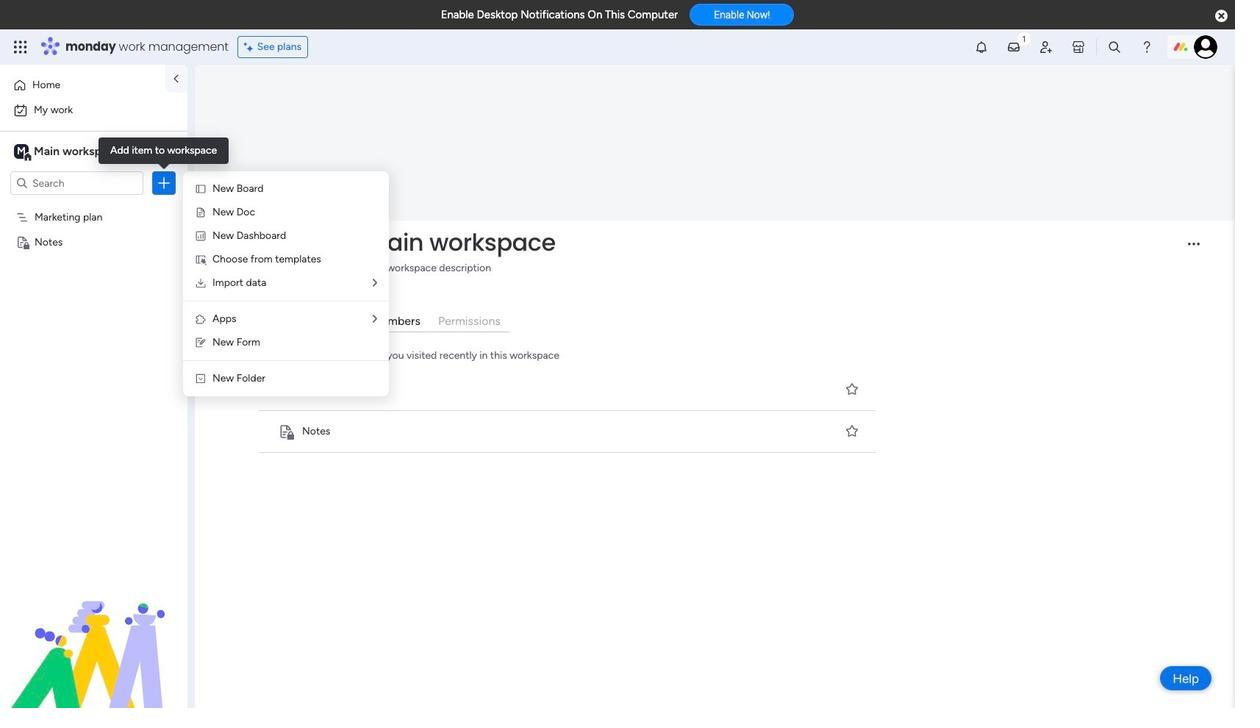Task type: vqa. For each thing, say whether or not it's contained in the screenshot.
FILTER DASHBOARD BY TEXT search field
no



Task type: locate. For each thing, give the bounding box(es) containing it.
list arrow image for the apps image
[[373, 314, 377, 324]]

add to favorites image
[[845, 424, 860, 439]]

1 list arrow image from the top
[[373, 278, 377, 288]]

1 vertical spatial list arrow image
[[373, 314, 377, 324]]

service icon image
[[195, 207, 207, 218]]

options image
[[157, 176, 171, 190]]

dapulse close image
[[1216, 9, 1228, 24]]

2 list arrow image from the top
[[373, 314, 377, 324]]

0 vertical spatial option
[[9, 74, 157, 97]]

search everything image
[[1108, 40, 1122, 54]]

help image
[[1140, 40, 1155, 54]]

form image
[[195, 337, 207, 349]]

option
[[9, 74, 157, 97], [9, 99, 179, 122], [0, 203, 188, 206]]

Search in workspace field
[[31, 175, 123, 192]]

0 vertical spatial list arrow image
[[373, 278, 377, 288]]

2 vertical spatial option
[[0, 203, 188, 206]]

workspace image
[[14, 143, 29, 160]]

see plans image
[[244, 39, 257, 55]]

public board image
[[278, 382, 294, 398]]

new folder image
[[195, 373, 207, 385]]

lottie animation element
[[0, 560, 188, 708]]

quick search results list box
[[256, 369, 880, 453]]

list box
[[0, 201, 188, 453]]

invite members image
[[1039, 40, 1054, 54]]

list arrow image
[[373, 278, 377, 288], [373, 314, 377, 324]]

None field
[[363, 227, 1176, 258]]

menu
[[183, 171, 389, 396]]

list arrow image for import data image
[[373, 278, 377, 288]]

private board image
[[278, 424, 294, 440]]

1 image
[[1018, 30, 1031, 47]]

workspace selection element
[[14, 143, 123, 162]]



Task type: describe. For each thing, give the bounding box(es) containing it.
import data image
[[195, 277, 207, 289]]

notifications image
[[975, 40, 989, 54]]

choose from templates image
[[195, 254, 207, 266]]

private board image
[[15, 235, 29, 249]]

monday marketplace image
[[1072, 40, 1086, 54]]

apps image
[[195, 313, 207, 325]]

lottie animation image
[[0, 560, 188, 708]]

kendall parks image
[[1194, 35, 1218, 59]]

v2 ellipsis image
[[1189, 243, 1200, 255]]

update feed image
[[1007, 40, 1022, 54]]

1 vertical spatial option
[[9, 99, 179, 122]]

add to favorites image
[[845, 382, 860, 397]]

new board image
[[195, 183, 207, 195]]

new dashboard image
[[195, 230, 207, 242]]

select product image
[[13, 40, 28, 54]]



